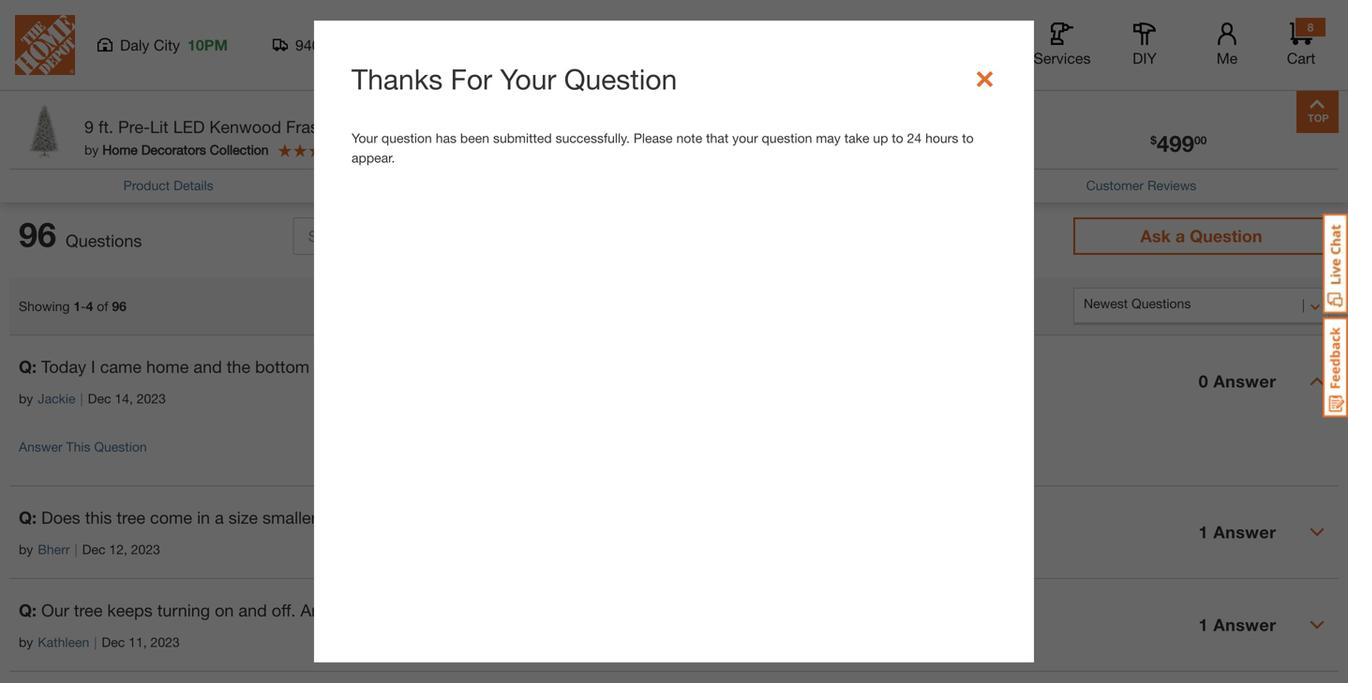 Task type: describe. For each thing, give the bounding box(es) containing it.
0 vertical spatial tree
[[361, 357, 390, 377]]

question inside thanks for your question main content
[[564, 62, 677, 96]]

customer reviews
[[1086, 178, 1197, 193]]

note
[[676, 130, 702, 146]]

it
[[862, 357, 871, 377]]

come
[[150, 508, 192, 528]]

9
[[84, 117, 94, 137]]

0 vertical spatial and
[[194, 357, 222, 377]]

luckily
[[654, 357, 707, 377]]

shop all
[[952, 49, 1008, 67]]

smaller
[[263, 508, 317, 528]]

Search Questions & Answers text field
[[293, 217, 922, 255]]

bherr
[[38, 542, 70, 557]]

0 answer
[[1199, 371, 1277, 391]]

q: does this tree come in a size smaller than 7.5ft?
[[19, 508, 402, 528]]

answer this question
[[19, 439, 147, 455]]

jackie
[[38, 391, 75, 406]]

turning
[[157, 600, 210, 621]]

take
[[845, 130, 870, 146]]

)
[[378, 144, 380, 156]]

keeps
[[107, 600, 153, 621]]

thanks
[[352, 62, 443, 96]]

ft.
[[98, 117, 113, 137]]

details
[[174, 178, 213, 193]]

home
[[146, 357, 189, 377]]

0 vertical spatial your
[[500, 62, 556, 96]]

a inside button
[[1176, 226, 1185, 246]]

the home depot logo image
[[15, 15, 75, 75]]

a inside the questions element
[[215, 508, 224, 528]]

issue?
[[601, 357, 650, 377]]

daly city 10pm
[[120, 36, 228, 54]]

today
[[41, 357, 86, 377]]

0 horizontal spatial tree
[[74, 600, 103, 621]]

94015 button
[[273, 36, 338, 54]]

cart
[[1287, 49, 1316, 67]]

2023 for turning
[[151, 635, 180, 650]]

led
[[173, 117, 205, 137]]

size
[[229, 508, 258, 528]]

by bherr | dec 12, 2023
[[19, 542, 160, 557]]

has
[[436, 130, 457, 146]]

close image
[[973, 67, 997, 91]]

3 i from the left
[[712, 357, 716, 377]]

can
[[503, 357, 534, 377]]

1 vertical spatial tree
[[117, 508, 145, 528]]

hours
[[926, 130, 959, 146]]

q: our tree keeps turning on and off. any suggestions?
[[19, 600, 435, 621]]

kathleen button
[[38, 633, 89, 652]]

my
[[334, 357, 356, 377]]

decorated
[[780, 357, 857, 377]]

me button
[[1197, 23, 1257, 68]]

pre-
[[118, 117, 150, 137]]

q: for q: our tree keeps turning on and off. any suggestions?
[[19, 600, 37, 621]]

| for tree
[[94, 635, 97, 650]]

&
[[96, 125, 107, 145]]

been
[[460, 130, 489, 146]]

question for ask a question
[[1190, 226, 1263, 246]]

haven't
[[721, 357, 776, 377]]

1 vertical spatial questions
[[28, 154, 87, 170]]

product
[[123, 178, 170, 193]]

flocked
[[338, 117, 398, 137]]

96 questions
[[19, 214, 142, 254]]

me
[[1217, 49, 1238, 67]]

q: for q: does this tree come in a size smaller than 7.5ft?
[[19, 508, 37, 528]]

2023 for come
[[131, 542, 160, 557]]

2 i from the left
[[538, 357, 543, 377]]

fix
[[547, 357, 565, 377]]

this
[[66, 439, 90, 455]]

by for today
[[19, 391, 33, 406]]

| for i
[[80, 391, 83, 406]]

answers
[[112, 125, 182, 145]]

jackie button
[[38, 389, 75, 409]]

answer for today i came home and the bottom of my tree isn't lit!!!!???? can i fix this issue? luckily i haven't decorated it yet! help!!
[[1214, 371, 1277, 391]]

8
[[1308, 21, 1314, 34]]

lit!!!!????
[[431, 357, 498, 377]]

shop all button
[[950, 23, 1010, 68]]

may
[[816, 130, 841, 146]]

ask
[[1141, 226, 1171, 246]]

decorators
[[141, 142, 206, 158]]

showing 1 - 4 of 96
[[19, 298, 126, 314]]

0
[[1199, 371, 1209, 391]]

kathleen
[[38, 635, 89, 650]]

questions inside 96 questions
[[66, 230, 142, 251]]

please
[[634, 130, 673, 146]]

bottom
[[255, 357, 310, 377]]

q: today i came home and the bottom of my tree isn't lit!!!!???? can i fix this issue? luckily i haven't decorated it yet! help!!
[[19, 357, 951, 377]]

kenwood
[[209, 117, 281, 137]]

by for does
[[19, 542, 33, 557]]

successfully.
[[556, 130, 630, 146]]

96 inside questions & answers 96 questions
[[9, 154, 24, 170]]

dec for i
[[88, 391, 111, 406]]

questions element
[[9, 335, 1339, 684]]

answer this question link
[[19, 439, 147, 455]]

1 vertical spatial this
[[85, 508, 112, 528]]

0 vertical spatial this
[[570, 357, 597, 377]]

answer for does this tree come in a size smaller than 7.5ft?
[[1214, 522, 1277, 542]]

q: for q: today i came home and the bottom of my tree isn't lit!!!!???? can i fix this issue? luckily i haven't decorated it yet! help!!
[[19, 357, 37, 377]]

dec for tree
[[102, 635, 125, 650]]

specifications
[[9, 57, 123, 78]]



Task type: vqa. For each thing, say whether or not it's contained in the screenshot.
9 ft. Pre-Lit LED Kenwood Fraser Flocked Artificial Christmas Tree
yes



Task type: locate. For each thing, give the bounding box(es) containing it.
by down 9
[[84, 142, 99, 158]]

$ 499 00
[[1151, 130, 1207, 157]]

diy
[[1133, 49, 1157, 67]]

1 horizontal spatial and
[[239, 600, 267, 621]]

question right this
[[94, 439, 147, 455]]

q: left does
[[19, 508, 37, 528]]

1 for does this tree come in a size smaller than 7.5ft?
[[1199, 522, 1209, 542]]

1 horizontal spatial question
[[564, 62, 677, 96]]

yet!
[[876, 357, 903, 377]]

1 vertical spatial 96
[[19, 214, 56, 254]]

12,
[[109, 542, 127, 557]]

0 vertical spatial 96
[[9, 154, 24, 170]]

this right fix
[[570, 357, 597, 377]]

1 vertical spatial |
[[75, 542, 77, 557]]

2 horizontal spatial i
[[712, 357, 716, 377]]

1 vertical spatial dec
[[82, 542, 106, 557]]

1 horizontal spatial i
[[538, 357, 543, 377]]

submitted
[[493, 130, 552, 146]]

question inside ask a question button
[[1190, 226, 1263, 246]]

1 horizontal spatial question
[[762, 130, 812, 146]]

question for answer this question
[[94, 439, 147, 455]]

| right the kathleen at the left bottom of page
[[94, 635, 97, 650]]

1 horizontal spatial to
[[962, 130, 974, 146]]

0 horizontal spatial question
[[382, 130, 432, 146]]

11,
[[129, 635, 147, 650]]

1 vertical spatial question
[[1190, 226, 1263, 246]]

-
[[81, 298, 86, 314]]

of left "my"
[[314, 357, 329, 377]]

answer for our tree keeps turning on and off. any suggestions?
[[1214, 615, 1277, 635]]

0 horizontal spatial to
[[892, 130, 904, 146]]

customer reviews button
[[1086, 176, 1197, 195], [1086, 176, 1197, 195]]

1 question from the left
[[382, 130, 432, 146]]

thanks for your question
[[352, 62, 677, 96]]

2 question from the left
[[762, 130, 812, 146]]

product image image
[[14, 100, 75, 161]]

may take up to 24 hours to appear.
[[352, 130, 974, 165]]

1 answer for q: does this tree come in a size smaller than 7.5ft?
[[1199, 522, 1277, 542]]

2 vertical spatial q:
[[19, 600, 37, 621]]

2 vertical spatial 2023
[[151, 635, 180, 650]]

live chat image
[[1323, 214, 1348, 314]]

1 answer for q: our tree keeps turning on and off. any suggestions?
[[1199, 615, 1277, 635]]

i
[[91, 357, 95, 377], [538, 357, 543, 377], [712, 357, 716, 377]]

2 vertical spatial 96
[[112, 298, 126, 314]]

to right 'hours'
[[962, 130, 974, 146]]

(
[[358, 144, 360, 156]]

2 horizontal spatial |
[[94, 635, 97, 650]]

2 q: from the top
[[19, 508, 37, 528]]

a right in
[[215, 508, 224, 528]]

499
[[1157, 130, 1194, 157]]

i left came
[[91, 357, 95, 377]]

questions down 9
[[28, 154, 87, 170]]

0 vertical spatial a
[[1176, 226, 1185, 246]]

1 horizontal spatial this
[[570, 357, 597, 377]]

question right 'ask'
[[1190, 226, 1263, 246]]

1 vertical spatial and
[[239, 600, 267, 621]]

10pm
[[188, 36, 228, 54]]

on
[[215, 600, 234, 621]]

| right jackie
[[80, 391, 83, 406]]

specifications button
[[0, 33, 1348, 108]]

product details
[[123, 178, 213, 193]]

fraser
[[286, 117, 334, 137]]

question up successfully.
[[564, 62, 677, 96]]

questions & answers 96 questions
[[9, 125, 182, 170]]

0 vertical spatial questions
[[9, 125, 91, 145]]

0 vertical spatial |
[[80, 391, 83, 406]]

24
[[907, 130, 922, 146]]

2 vertical spatial dec
[[102, 635, 125, 650]]

questions
[[9, 125, 91, 145], [28, 154, 87, 170], [66, 230, 142, 251]]

1 to from the left
[[892, 130, 904, 146]]

2023 right 11,
[[151, 635, 180, 650]]

than
[[321, 508, 354, 528]]

0 horizontal spatial question
[[94, 439, 147, 455]]

2 horizontal spatial question
[[1190, 226, 1263, 246]]

tree right our
[[74, 600, 103, 621]]

dec left 11,
[[102, 635, 125, 650]]

9 ft. pre-lit led kenwood fraser flocked artificial christmas tree
[[84, 117, 580, 137]]

2 1 answer from the top
[[1199, 615, 1277, 635]]

dec
[[88, 391, 111, 406], [82, 542, 106, 557], [102, 635, 125, 650]]

0 horizontal spatial i
[[91, 357, 95, 377]]

your
[[732, 130, 758, 146]]

1 vertical spatial 2023
[[131, 542, 160, 557]]

2023 right the 14,
[[137, 391, 166, 406]]

0 vertical spatial 1
[[73, 298, 81, 314]]

daly
[[120, 36, 149, 54]]

|
[[80, 391, 83, 406], [75, 542, 77, 557], [94, 635, 97, 650]]

1
[[73, 298, 81, 314], [1199, 522, 1209, 542], [1199, 615, 1209, 635]]

0 vertical spatial 1 answer
[[1199, 522, 1277, 542]]

1 vertical spatial a
[[215, 508, 224, 528]]

a
[[1176, 226, 1185, 246], [215, 508, 224, 528]]

2023 for home
[[137, 391, 166, 406]]

to left 24
[[892, 130, 904, 146]]

by left the kathleen at the left bottom of page
[[19, 635, 33, 650]]

services button
[[1032, 23, 1092, 68]]

up
[[873, 130, 888, 146]]

services
[[1034, 49, 1091, 67]]

of inside the questions element
[[314, 357, 329, 377]]

a right 'ask'
[[1176, 226, 1185, 246]]

2 vertical spatial questions
[[66, 230, 142, 251]]

by home decorators collection
[[84, 142, 269, 158]]

2023 right 12,
[[131, 542, 160, 557]]

14,
[[115, 391, 133, 406]]

this up the 'by bherr | dec 12, 2023'
[[85, 508, 112, 528]]

suggestions?
[[334, 600, 435, 621]]

| right bherr
[[75, 542, 77, 557]]

0 vertical spatial dec
[[88, 391, 111, 406]]

1 i from the left
[[91, 357, 95, 377]]

artificial
[[403, 117, 463, 137]]

thanks for your question main content
[[0, 0, 1348, 684]]

questions left '&'
[[9, 125, 91, 145]]

4
[[86, 298, 93, 314]]

by jackie | dec 14, 2023
[[19, 391, 166, 406]]

0 horizontal spatial this
[[85, 508, 112, 528]]

lit
[[150, 117, 168, 137]]

home
[[102, 142, 138, 158]]

came
[[100, 357, 142, 377]]

does
[[41, 508, 80, 528]]

by for our
[[19, 635, 33, 650]]

94015
[[295, 36, 337, 54]]

1 horizontal spatial of
[[314, 357, 329, 377]]

q:
[[19, 357, 37, 377], [19, 508, 37, 528], [19, 600, 37, 621]]

$
[[1151, 134, 1157, 147]]

2 horizontal spatial tree
[[361, 357, 390, 377]]

1 vertical spatial of
[[314, 357, 329, 377]]

showing
[[19, 298, 70, 314]]

0 horizontal spatial and
[[194, 357, 222, 377]]

answer
[[1214, 371, 1277, 391], [19, 439, 62, 455], [1214, 522, 1277, 542], [1214, 615, 1277, 635]]

tree right "my"
[[361, 357, 390, 377]]

dec left the 14,
[[88, 391, 111, 406]]

your question has been submitted successfully. please note that your question
[[352, 130, 812, 146]]

i right luckily
[[712, 357, 716, 377]]

547
[[360, 144, 378, 156]]

1 answer
[[1199, 522, 1277, 542], [1199, 615, 1277, 635]]

q: left today
[[19, 357, 37, 377]]

2 vertical spatial |
[[94, 635, 97, 650]]

question inside the questions element
[[94, 439, 147, 455]]

our
[[41, 600, 69, 621]]

customer
[[1086, 178, 1144, 193]]

of right 4
[[97, 298, 108, 314]]

dec for this
[[82, 542, 106, 557]]

1 for our tree keeps turning on and off. any suggestions?
[[1199, 615, 1209, 635]]

by left jackie
[[19, 391, 33, 406]]

ask a question button
[[1074, 217, 1330, 255]]

1 horizontal spatial a
[[1176, 226, 1185, 246]]

1 1 answer from the top
[[1199, 522, 1277, 542]]

| for this
[[75, 542, 77, 557]]

question
[[564, 62, 677, 96], [1190, 226, 1263, 246], [94, 439, 147, 455]]

question right )
[[382, 130, 432, 146]]

1 horizontal spatial |
[[80, 391, 83, 406]]

city
[[154, 36, 180, 54]]

0 horizontal spatial your
[[352, 130, 378, 146]]

0 vertical spatial 2023
[[137, 391, 166, 406]]

tree
[[549, 117, 580, 137]]

dec left 12,
[[82, 542, 106, 557]]

i left fix
[[538, 357, 543, 377]]

( 547 )
[[358, 144, 380, 156]]

2 vertical spatial question
[[94, 439, 147, 455]]

0 vertical spatial question
[[564, 62, 677, 96]]

1 horizontal spatial your
[[500, 62, 556, 96]]

all
[[992, 49, 1008, 67]]

and
[[194, 357, 222, 377], [239, 600, 267, 621]]

1 horizontal spatial tree
[[117, 508, 145, 528]]

help!!
[[908, 357, 951, 377]]

1 q: from the top
[[19, 357, 37, 377]]

questions up 4
[[66, 230, 142, 251]]

1 vertical spatial q:
[[19, 508, 37, 528]]

3 q: from the top
[[19, 600, 37, 621]]

0 vertical spatial of
[[97, 298, 108, 314]]

0 horizontal spatial |
[[75, 542, 77, 557]]

isn't
[[395, 357, 426, 377]]

q: left our
[[19, 600, 37, 621]]

2 to from the left
[[962, 130, 974, 146]]

1 vertical spatial 1
[[1199, 522, 1209, 542]]

off.
[[272, 600, 296, 621]]

shop
[[952, 49, 987, 67]]

0 vertical spatial q:
[[19, 357, 37, 377]]

and right on
[[239, 600, 267, 621]]

ask a question
[[1141, 226, 1263, 246]]

question left may
[[762, 130, 812, 146]]

collection
[[210, 142, 269, 158]]

2 vertical spatial tree
[[74, 600, 103, 621]]

the
[[227, 357, 250, 377]]

product details button
[[123, 176, 213, 195], [123, 176, 213, 195]]

and left the
[[194, 357, 222, 377]]

feedback link image
[[1323, 317, 1348, 418]]

1 vertical spatial 1 answer
[[1199, 615, 1277, 635]]

0 horizontal spatial of
[[97, 298, 108, 314]]

tree up 12,
[[117, 508, 145, 528]]

by left bherr
[[19, 542, 33, 557]]

2 vertical spatial 1
[[1199, 615, 1209, 635]]

diy button
[[1115, 23, 1175, 68]]

1 vertical spatial your
[[352, 130, 378, 146]]

0 horizontal spatial a
[[215, 508, 224, 528]]



